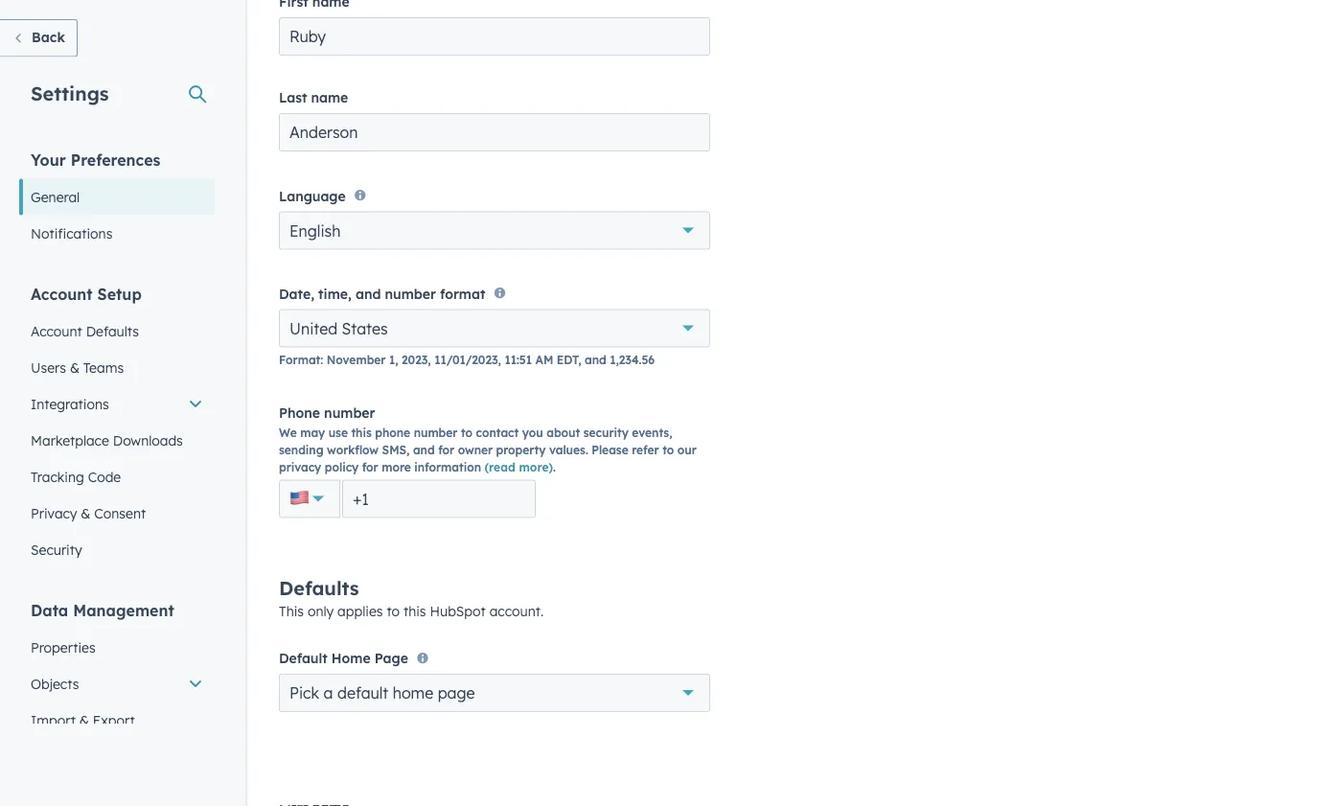 Task type: describe. For each thing, give the bounding box(es) containing it.
general link
[[19, 179, 215, 215]]

and inside we may use this phone number to contact you about security events, sending workflow sms, and for owner property values. please refer to our privacy policy for more information
[[413, 443, 435, 457]]

privacy
[[279, 460, 321, 475]]

to inside defaults this only applies to this hubspot account.
[[387, 603, 400, 619]]

pick
[[289, 683, 319, 703]]

account setup
[[31, 284, 142, 303]]

notifications
[[31, 225, 113, 242]]

1,234.56
[[610, 353, 655, 367]]

integrations button
[[19, 386, 215, 422]]

data management element
[[19, 599, 215, 775]]

date,
[[279, 285, 314, 302]]

1 , from the left
[[428, 353, 431, 367]]

security
[[31, 541, 82, 558]]

a
[[324, 683, 333, 703]]

phone number element
[[279, 480, 710, 518]]

integrations
[[31, 395, 109, 412]]

default
[[337, 683, 388, 703]]

phone
[[279, 404, 320, 421]]

november
[[326, 353, 386, 367]]

data
[[31, 600, 68, 620]]

applies
[[337, 603, 383, 619]]

setup
[[97, 284, 142, 303]]

this inside defaults this only applies to this hubspot account.
[[403, 603, 426, 619]]

tracking
[[31, 468, 84, 485]]

this
[[279, 603, 304, 619]]

hubspot
[[430, 603, 486, 619]]

.
[[553, 460, 556, 475]]

page
[[374, 650, 408, 667]]

about
[[546, 426, 580, 440]]

pick a default home page
[[289, 683, 475, 703]]

notifications link
[[19, 215, 215, 252]]

general
[[31, 188, 80, 205]]

tracking code link
[[19, 459, 215, 495]]

users
[[31, 359, 66, 376]]

edt
[[557, 353, 578, 367]]

contact
[[476, 426, 519, 440]]

am
[[535, 353, 553, 367]]

0 horizontal spatial and
[[355, 285, 381, 302]]

your preferences element
[[19, 149, 215, 252]]

format : november 1, 2023 , 11/01/2023 , 11:51 am edt , and 1,234.56
[[279, 353, 655, 367]]

:
[[320, 353, 323, 367]]

defaults inside defaults this only applies to this hubspot account.
[[279, 576, 359, 600]]

1 vertical spatial and
[[585, 353, 606, 367]]

settings
[[31, 81, 109, 105]]

account for account setup
[[31, 284, 93, 303]]

owner
[[458, 443, 493, 457]]

format
[[440, 285, 485, 302]]

account for account defaults
[[31, 323, 82, 339]]

security
[[583, 426, 629, 440]]

export
[[93, 712, 135, 728]]

3 , from the left
[[578, 353, 581, 367]]

objects
[[31, 675, 79, 692]]

downloads
[[113, 432, 183, 449]]

more)
[[519, 460, 553, 475]]

tracking code
[[31, 468, 121, 485]]

& for teams
[[70, 359, 79, 376]]

objects button
[[19, 666, 215, 702]]

time,
[[318, 285, 352, 302]]

11/01/2023
[[434, 353, 498, 367]]

import & export link
[[19, 702, 215, 738]]

2 , from the left
[[498, 353, 501, 367]]

🇺🇸 button
[[279, 480, 340, 518]]

name
[[311, 89, 348, 106]]

use
[[328, 426, 348, 440]]

workflow
[[327, 443, 379, 457]]

account defaults link
[[19, 313, 215, 349]]

users & teams
[[31, 359, 124, 376]]

sending
[[279, 443, 324, 457]]

phone number
[[279, 404, 375, 421]]

united states button
[[279, 309, 710, 348]]

back
[[32, 29, 65, 46]]

states
[[342, 319, 388, 338]]

1 horizontal spatial for
[[438, 443, 454, 457]]

default home page
[[279, 650, 408, 667]]

may
[[300, 426, 325, 440]]

events,
[[632, 426, 672, 440]]

defaults inside 'link'
[[86, 323, 139, 339]]



Task type: vqa. For each thing, say whether or not it's contained in the screenshot.
Ascending sort. Press to sort descending. image
no



Task type: locate. For each thing, give the bounding box(es) containing it.
united states
[[289, 319, 388, 338]]

, right am
[[578, 353, 581, 367]]

english button
[[279, 211, 710, 250]]

2 vertical spatial and
[[413, 443, 435, 457]]

our
[[677, 443, 696, 457]]

2 vertical spatial to
[[387, 603, 400, 619]]

to right applies
[[387, 603, 400, 619]]

refer
[[632, 443, 659, 457]]

english
[[289, 221, 341, 240]]

(read more) link
[[485, 460, 553, 475]]

1 vertical spatial defaults
[[279, 576, 359, 600]]

import
[[31, 712, 76, 728]]

defaults up users & teams link
[[86, 323, 139, 339]]

properties link
[[19, 629, 215, 666]]

consent
[[94, 505, 146, 521]]

& for consent
[[81, 505, 90, 521]]

& left export
[[79, 712, 89, 728]]

to
[[461, 426, 472, 440], [662, 443, 674, 457], [387, 603, 400, 619]]

security link
[[19, 531, 215, 568]]

date, time, and number format
[[279, 285, 485, 302]]

1 vertical spatial &
[[81, 505, 90, 521]]

account inside 'link'
[[31, 323, 82, 339]]

defaults
[[86, 323, 139, 339], [279, 576, 359, 600]]

format
[[279, 353, 320, 367]]

account.
[[489, 603, 544, 619]]

management
[[73, 600, 174, 620]]

,
[[428, 353, 431, 367], [498, 353, 501, 367], [578, 353, 581, 367]]

0 vertical spatial number
[[385, 285, 436, 302]]

defaults this only applies to this hubspot account.
[[279, 576, 544, 619]]

account up the account defaults
[[31, 284, 93, 303]]

1 vertical spatial number
[[324, 404, 375, 421]]

only
[[308, 603, 334, 619]]

default
[[279, 650, 327, 667]]

& for export
[[79, 712, 89, 728]]

home
[[393, 683, 433, 703]]

1 vertical spatial account
[[31, 323, 82, 339]]

1 vertical spatial to
[[662, 443, 674, 457]]

language
[[279, 187, 346, 204]]

0 vertical spatial and
[[355, 285, 381, 302]]

account up users
[[31, 323, 82, 339]]

values.
[[549, 443, 588, 457]]

marketplace downloads
[[31, 432, 183, 449]]

for down workflow
[[362, 460, 378, 475]]

account defaults
[[31, 323, 139, 339]]

preferences
[[71, 150, 160, 169]]

First name text field
[[279, 17, 710, 56]]

data management
[[31, 600, 174, 620]]

you
[[522, 426, 543, 440]]

number inside we may use this phone number to contact you about security events, sending workflow sms, and for owner property values. please refer to our privacy policy for more information
[[414, 426, 458, 440]]

2 horizontal spatial ,
[[578, 353, 581, 367]]

1 horizontal spatial ,
[[498, 353, 501, 367]]

& inside data management element
[[79, 712, 89, 728]]

& right privacy
[[81, 505, 90, 521]]

1 horizontal spatial and
[[413, 443, 435, 457]]

0 horizontal spatial for
[[362, 460, 378, 475]]

teams
[[83, 359, 124, 376]]

account
[[31, 284, 93, 303], [31, 323, 82, 339]]

for up information
[[438, 443, 454, 457]]

last name
[[279, 89, 348, 106]]

and right sms,
[[413, 443, 435, 457]]

1,
[[389, 353, 398, 367]]

and right time,
[[355, 285, 381, 302]]

we
[[279, 426, 297, 440]]

Last name text field
[[279, 113, 710, 151]]

information
[[414, 460, 481, 475]]

this inside we may use this phone number to contact you about security events, sending workflow sms, and for owner property values. please refer to our privacy policy for more information
[[351, 426, 372, 440]]

and right edt
[[585, 353, 606, 367]]

0 horizontal spatial ,
[[428, 353, 431, 367]]

defaults up only
[[279, 576, 359, 600]]

1 horizontal spatial defaults
[[279, 576, 359, 600]]

privacy
[[31, 505, 77, 521]]

, left 11:51
[[498, 353, 501, 367]]

import & export
[[31, 712, 135, 728]]

0 vertical spatial this
[[351, 426, 372, 440]]

0 horizontal spatial this
[[351, 426, 372, 440]]

&
[[70, 359, 79, 376], [81, 505, 90, 521], [79, 712, 89, 728]]

(read
[[485, 460, 515, 475]]

code
[[88, 468, 121, 485]]

united
[[289, 319, 337, 338]]

0 horizontal spatial defaults
[[86, 323, 139, 339]]

please
[[592, 443, 628, 457]]

number up "use"
[[324, 404, 375, 421]]

0 vertical spatial defaults
[[86, 323, 139, 339]]

1 vertical spatial this
[[403, 603, 426, 619]]

this left the hubspot at left bottom
[[403, 603, 426, 619]]

more
[[382, 460, 411, 475]]

your
[[31, 150, 66, 169]]

phone
[[375, 426, 410, 440]]

to left 'our'
[[662, 443, 674, 457]]

2 horizontal spatial to
[[662, 443, 674, 457]]

to up owner
[[461, 426, 472, 440]]

0 vertical spatial to
[[461, 426, 472, 440]]

privacy & consent
[[31, 505, 146, 521]]

, right 1,
[[428, 353, 431, 367]]

back link
[[0, 19, 78, 57]]

2023
[[402, 353, 428, 367]]

number left 'format'
[[385, 285, 436, 302]]

marketplace downloads link
[[19, 422, 215, 459]]

home
[[331, 650, 371, 667]]

property
[[496, 443, 546, 457]]

2 account from the top
[[31, 323, 82, 339]]

1 vertical spatial for
[[362, 460, 378, 475]]

users & teams link
[[19, 349, 215, 386]]

privacy & consent link
[[19, 495, 215, 531]]

pick a default home page button
[[279, 674, 710, 712]]

None telephone field
[[342, 480, 536, 518]]

2 horizontal spatial and
[[585, 353, 606, 367]]

and
[[355, 285, 381, 302], [585, 353, 606, 367], [413, 443, 435, 457]]

& right users
[[70, 359, 79, 376]]

number
[[385, 285, 436, 302], [324, 404, 375, 421], [414, 426, 458, 440]]

for
[[438, 443, 454, 457], [362, 460, 378, 475]]

policy
[[325, 460, 359, 475]]

we may use this phone number to contact you about security events, sending workflow sms, and for owner property values. please refer to our privacy policy for more information
[[279, 426, 696, 475]]

this
[[351, 426, 372, 440], [403, 603, 426, 619]]

account setup element
[[19, 283, 215, 568]]

0 vertical spatial for
[[438, 443, 454, 457]]

2 vertical spatial number
[[414, 426, 458, 440]]

this up workflow
[[351, 426, 372, 440]]

2 vertical spatial &
[[79, 712, 89, 728]]

1 account from the top
[[31, 284, 93, 303]]

your preferences
[[31, 150, 160, 169]]

1 horizontal spatial this
[[403, 603, 426, 619]]

0 horizontal spatial to
[[387, 603, 400, 619]]

0 vertical spatial &
[[70, 359, 79, 376]]

marketplace
[[31, 432, 109, 449]]

number up information
[[414, 426, 458, 440]]

0 vertical spatial account
[[31, 284, 93, 303]]

properties
[[31, 639, 95, 656]]

1 horizontal spatial to
[[461, 426, 472, 440]]

🇺🇸
[[289, 486, 309, 510]]



